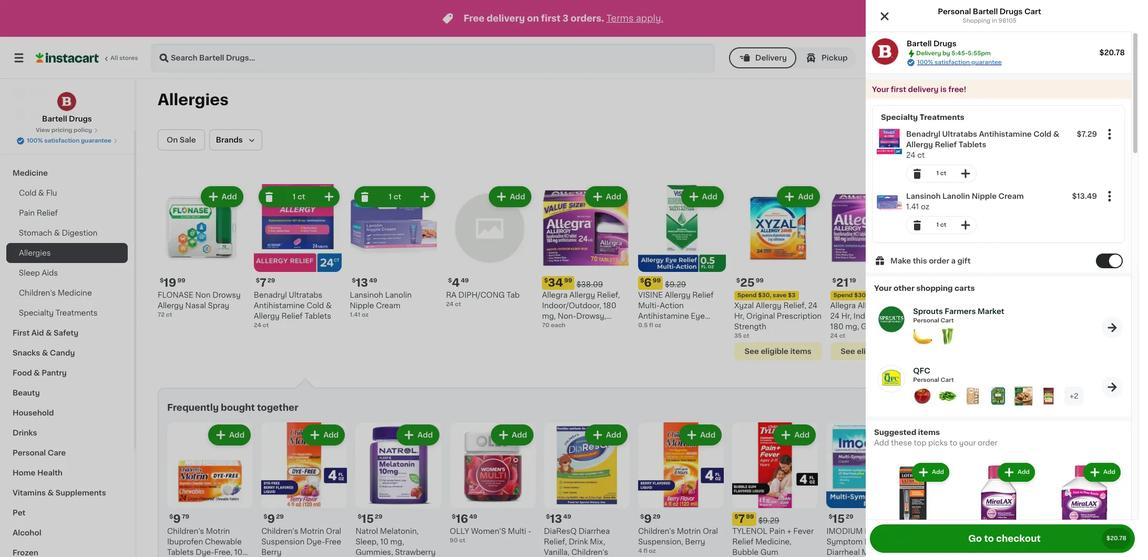 Task type: locate. For each thing, give the bounding box(es) containing it.
see down strength
[[745, 348, 760, 355]]

drowsy
[[213, 291, 241, 299], [982, 291, 1010, 299]]

motrin inside children's motrin ibuprofen chewable tablets dye-free, 1
[[206, 528, 230, 535]]

$38.09
[[577, 281, 603, 288]]

relief, inside diaresq diarrhea relief, drink mix, vanilla, children's
[[544, 538, 567, 546]]

see for 25
[[745, 348, 760, 355]]

cold
[[1034, 130, 1052, 138], [19, 189, 36, 197], [307, 302, 324, 309]]

1 spray from the left
[[208, 302, 229, 309]]

1 see eligible items button from the left
[[735, 342, 823, 360]]

0 horizontal spatial fl
[[644, 548, 648, 554]]

allergy up the 144
[[927, 302, 953, 309]]

2 see eligible items from the left
[[841, 348, 908, 355]]

1 items in cart element from the top
[[914, 327, 1005, 349]]

1 horizontal spatial drugs
[[934, 40, 957, 47]]

dye- for children's motrin ibuprofen chewable tablets dye-free, 1
[[196, 549, 214, 556]]

other
[[894, 285, 915, 292]]

0.5 fl oz
[[639, 322, 662, 328]]

first aid & safety
[[13, 329, 79, 337]]

2 $7.99 original price: $9.29 element from the left
[[1016, 512, 1102, 526]]

save up allegra allergy relief, 24 hr, indoor/outdoor, 180 mg, gelcaps 24 ct
[[869, 292, 883, 298]]

allergy down '$ 7 29'
[[254, 312, 280, 320]]

flonase down $ 19 99
[[158, 291, 194, 299]]

2 product group from the top
[[873, 187, 1125, 238]]

nasal for 27
[[955, 302, 975, 309]]

100%
[[918, 59, 934, 65], [27, 138, 43, 144]]

9 left 79 on the left bottom of page
[[173, 513, 181, 524]]

1 vertical spatial cream
[[376, 302, 401, 309]]

a-
[[960, 528, 968, 535]]

allegra
[[542, 291, 568, 299], [831, 302, 856, 309]]

see eligible items down xyzal allergy relief, 24 hr, original prescription strength 35 ct
[[745, 348, 812, 355]]

together
[[257, 403, 299, 412]]

digestion
[[62, 229, 98, 237]]

2 $ 15 29 from the left
[[829, 513, 854, 524]]

dye- inside children's motrin oral suspension dye-free berry
[[307, 538, 325, 546]]

1 vertical spatial mg,
[[846, 323, 860, 330]]

2 $30, from the left
[[855, 292, 868, 298]]

0 horizontal spatial free,
[[214, 549, 233, 556]]

chewable
[[205, 538, 242, 546]]

allergy up gelcaps
[[858, 302, 884, 309]]

bartell up pricing
[[42, 115, 67, 123]]

0 vertical spatial 1.41
[[907, 203, 920, 210]]

1 go to cart element from the top
[[1103, 317, 1124, 338]]

0 vertical spatial berry
[[686, 538, 706, 546]]

specialty treatments down your first delivery is free!
[[882, 114, 965, 121]]

1 horizontal spatial indoor/outdoor,
[[854, 312, 913, 320]]

health
[[37, 469, 63, 477]]

15 up the symptom
[[833, 513, 845, 524]]

$ 9 29 up suspension
[[264, 513, 284, 524]]

multi-
[[639, 302, 660, 309], [865, 528, 887, 535]]

1 horizontal spatial allergies
[[158, 92, 229, 107]]

mg, inside allegra allergy relief, 24 hr, indoor/outdoor, 180 mg, gelcaps 24 ct
[[846, 323, 860, 330]]

5:55pm up 100% satisfaction guarantee link
[[969, 51, 992, 56]]

motrin for suspension,
[[677, 528, 701, 535]]

indoor/outdoor, up non-
[[542, 302, 602, 309]]

0 vertical spatial cream
[[999, 193, 1025, 200]]

items in cart element containing +
[[914, 387, 1084, 408]]

$7.29
[[1078, 130, 1098, 138]]

natrol melatonin, sleep, 10 mg, gummies, strawberry
[[356, 528, 436, 556]]

motrin inside children's motrin oral suspension, berry 4 fl oz
[[677, 528, 701, 535]]

1 horizontal spatial order
[[979, 439, 998, 447]]

first
[[541, 14, 561, 23], [892, 86, 907, 93]]

benadryl ultratabs antihistamine cold & allergy relief tablets 24 ct down '$ 7 29'
[[254, 291, 332, 328]]

size
[[595, 323, 610, 330]]

0 horizontal spatial mg,
[[391, 538, 404, 546]]

0 vertical spatial lansinoh
[[907, 193, 941, 200]]

$7.99 original price: $9.29 element
[[733, 512, 819, 526], [1016, 512, 1102, 526]]

98105 button
[[869, 43, 932, 73]]

$ inside $ 41 99
[[1025, 278, 1029, 283]]

spend $30, save $3 for 21
[[834, 292, 892, 298]]

2 horizontal spatial bartell
[[974, 8, 999, 15]]

$ 9 29 for children's motrin oral suspension, berry
[[641, 513, 661, 524]]

100% satisfaction guarantee up free! on the right top of the page
[[918, 59, 1003, 65]]

limited time offer region
[[0, 0, 1109, 37]]

$34.99 original price: $38.09 element
[[542, 276, 630, 290]]

satisfaction inside the 100% satisfaction guarantee button
[[44, 138, 80, 144]]

benadryl right benadryl ultratabs antihistamine cold & allergy relief tablets image
[[907, 130, 941, 138]]

sleep
[[19, 269, 40, 277]]

0 horizontal spatial oral
[[326, 528, 341, 535]]

0 horizontal spatial antihistamine
[[254, 302, 305, 309]]

2 spray from the left
[[977, 302, 999, 309]]

product group containing 4
[[446, 184, 534, 309]]

picks
[[929, 439, 949, 447]]

2 15 from the left
[[833, 513, 845, 524]]

2 go to cart element from the top
[[1103, 376, 1124, 397]]

delivery button
[[730, 47, 797, 68]]

$6.99 original price: $9.29 element
[[639, 276, 726, 290]]

7 for tylenol pain + fever medicine, dye-free, cherry
[[1022, 513, 1028, 524]]

product group
[[873, 125, 1125, 187], [873, 187, 1125, 238]]

2 see from the left
[[841, 348, 856, 355]]

2 save from the left
[[869, 292, 883, 298]]

farmers
[[945, 308, 977, 315]]

1 horizontal spatial 7
[[739, 513, 746, 524]]

lansinoh lanolin nipple cream image
[[877, 191, 903, 216]]

$9.29 for relief
[[759, 517, 780, 524]]

+ for tylenol pain + fever relief medicine, bubble gum
[[788, 528, 792, 535]]

1 flonase from the left
[[158, 291, 194, 299]]

$ 9 29
[[641, 513, 661, 524], [264, 513, 284, 524]]

treatments up "first aid & safety" link
[[56, 309, 98, 317]]

19 right the 21 at right
[[850, 278, 857, 283]]

see eligible items button for 21
[[831, 342, 919, 360]]

allegra allergy relief, indoor/outdoor, 180 mg, non-drowsy, tablets, value size
[[542, 291, 620, 330]]

spend for 21
[[834, 292, 853, 298]]

2 imodium from the left
[[921, 528, 958, 535]]

4 inside product group
[[452, 277, 460, 288]]

spray for 19
[[208, 302, 229, 309]]

fl
[[650, 322, 654, 328], [644, 548, 648, 554]]

0 horizontal spatial motrin
[[206, 528, 230, 535]]

children's down mix,
[[572, 549, 609, 556]]

guarantee down in
[[972, 59, 1003, 65]]

2 drowsy from the left
[[982, 291, 1010, 299]]

0 horizontal spatial $3
[[789, 292, 796, 298]]

medicine, up gum
[[756, 538, 792, 546]]

2 flonase from the left
[[927, 291, 963, 299]]

49 inside $ 16 49
[[470, 514, 478, 520]]

1 horizontal spatial $ 7 99
[[1018, 513, 1037, 524]]

1 horizontal spatial cream
[[999, 193, 1025, 200]]

mg, up 70
[[542, 312, 556, 320]]

relief, for diaresq diarrhea relief, drink mix, vanilla, children's
[[544, 538, 567, 546]]

1 horizontal spatial $ 9 29
[[641, 513, 661, 524]]

candy
[[50, 349, 75, 357]]

guarantee down the policy
[[81, 138, 111, 144]]

gum
[[761, 549, 779, 556]]

section
[[158, 388, 1116, 557]]

natrol
[[356, 528, 378, 535]]

70 each
[[542, 322, 566, 328]]

relief inside product group
[[936, 141, 958, 148]]

delivery
[[487, 14, 525, 23], [909, 86, 939, 93]]

medicine, inside tylenol pain + fever relief medicine, bubble gum
[[756, 538, 792, 546]]

0 horizontal spatial benadryl
[[254, 291, 287, 299]]

tylenol up cherry
[[1016, 528, 1051, 535]]

mg, left gelcaps
[[846, 323, 860, 330]]

19
[[164, 277, 176, 288], [850, 278, 857, 283]]

drugs inside personal bartell drugs cart shopping in 98105
[[1000, 8, 1023, 15]]

2 spend from the left
[[834, 292, 853, 298]]

free, inside the tylenol pain + fever medicine, dye-free, cherry
[[1072, 538, 1090, 546]]

items in cart element for market
[[914, 327, 1005, 349]]

hr, inside xyzal allergy relief, 24 hr, original prescription strength 35 ct
[[735, 312, 745, 320]]

drugs up 100% satisfaction guarantee link
[[934, 40, 957, 47]]

15 up natrol
[[362, 513, 374, 524]]

specialty up benadryl ultratabs antihistamine cold & allergy relief tablets image
[[882, 114, 919, 121]]

2 $ 7 99 from the left
[[1018, 513, 1037, 524]]

items for 21
[[887, 348, 908, 355]]

top
[[915, 439, 927, 447]]

drops
[[639, 323, 661, 330]]

save for 25
[[773, 292, 787, 298]]

9 for children's motrin oral suspension, berry
[[645, 513, 652, 524]]

1 vertical spatial lansinoh
[[350, 291, 384, 299]]

tablets
[[959, 141, 987, 148], [305, 312, 331, 320], [167, 549, 194, 556]]

tylenol inside the tylenol pain + fever medicine, dye-free, cherry
[[1016, 528, 1051, 535]]

98105 up your first delivery is free!
[[886, 54, 911, 62]]

0 horizontal spatial see
[[745, 348, 760, 355]]

tylenol up bubble
[[733, 528, 768, 535]]

0 vertical spatial increment quantity of benadryl ultratabs antihistamine cold & allergy relief tablets image
[[960, 167, 973, 180]]

increment quantity of benadryl ultratabs antihistamine cold & allergy relief tablets image
[[960, 167, 973, 180], [323, 190, 335, 203]]

2 medicine, from the left
[[1016, 538, 1052, 546]]

1 $ 15 29 from the left
[[358, 513, 383, 524]]

see down allegra allergy relief, 24 hr, indoor/outdoor, 180 mg, gelcaps 24 ct
[[841, 348, 856, 355]]

99 inside $ 6 99
[[653, 278, 661, 283]]

1 vertical spatial go to cart image
[[1107, 381, 1119, 393]]

cart inside personal bartell drugs cart shopping in 98105
[[1025, 8, 1042, 15]]

stores
[[119, 55, 138, 61]]

1 nasal from the left
[[185, 302, 206, 309]]

1 eligible from the left
[[761, 348, 789, 355]]

multi- inside visine allergy relief multi-action antihistamine eye drops
[[639, 302, 660, 309]]

relief, up vanilla,
[[544, 538, 567, 546]]

cold & flu link
[[6, 183, 128, 203]]

spray inside 'flonase non drowsy allergy nasal spray 72 ct'
[[208, 302, 229, 309]]

$ 15 29 up natrol
[[358, 513, 383, 524]]

pain right checkout
[[1053, 528, 1069, 535]]

benadryl down '$ 7 29'
[[254, 291, 287, 299]]

1 vertical spatial $20.78
[[1107, 536, 1127, 541]]

1 horizontal spatial motrin
[[300, 528, 324, 535]]

product group containing 34
[[542, 184, 630, 330]]

1 $ 7 99 from the left
[[735, 513, 755, 524]]

$ 7 29
[[256, 277, 275, 288]]

drowsy inside flonase non drowsy allergy nasal spray 144 ct
[[982, 291, 1010, 299]]

2 spend $30, save $3 from the left
[[834, 292, 892, 298]]

1 medicine, from the left
[[756, 538, 792, 546]]

2 go to cart image from the top
[[1107, 381, 1119, 393]]

1 horizontal spatial mg,
[[542, 312, 556, 320]]

1 horizontal spatial oral
[[703, 528, 719, 535]]

allergy inside xyzal allergy relief, 24 hr, original prescription strength 35 ct
[[756, 302, 782, 309]]

free, inside children's motrin ibuprofen chewable tablets dye-free, 1
[[214, 549, 233, 556]]

1 horizontal spatial pain
[[770, 528, 786, 535]]

99 up tylenol pain + fever relief medicine, bubble gum
[[747, 514, 755, 520]]

1 horizontal spatial fl
[[650, 322, 654, 328]]

items down gelcaps
[[887, 348, 908, 355]]

dye- inside children's motrin ibuprofen chewable tablets dye-free, 1
[[196, 549, 214, 556]]

fever for tylenol pain + fever relief medicine, bubble gum
[[794, 528, 814, 535]]

1 hr, from the left
[[735, 312, 745, 320]]

flonase non drowsy allergy nasal spray 144 ct
[[927, 291, 1010, 318]]

on
[[527, 14, 539, 23]]

29 inside '$ 7 29'
[[268, 278, 275, 283]]

1 save from the left
[[773, 292, 787, 298]]

save up xyzal allergy relief, 24 hr, original prescription strength 35 ct
[[773, 292, 787, 298]]

$ 13 49 for lansinoh lanolin nipple cream
[[352, 277, 378, 288]]

bartell up shopping
[[974, 8, 999, 15]]

2 vertical spatial tablets
[[167, 549, 194, 556]]

2 vertical spatial cart
[[941, 377, 955, 383]]

$30, for 25
[[759, 292, 772, 298]]

&
[[1054, 130, 1060, 138], [38, 189, 44, 197], [54, 229, 60, 237], [326, 302, 332, 309], [46, 329, 52, 337], [42, 349, 48, 357], [34, 369, 40, 377], [48, 489, 54, 497]]

2 non from the left
[[965, 291, 980, 299]]

0 horizontal spatial hr,
[[735, 312, 745, 320]]

relief, inside allegra allergy relief, 24 hr, indoor/outdoor, 180 mg, gelcaps 24 ct
[[886, 302, 909, 309]]

motrin up suspension,
[[677, 528, 701, 535]]

bartell drugs up 100% satisfaction guarantee link
[[907, 40, 957, 47]]

+ inside the tylenol pain + fever medicine, dye-free, cherry
[[1070, 528, 1075, 535]]

$ inside the $ 27 69
[[929, 278, 933, 283]]

1 horizontal spatial delivery
[[917, 51, 942, 56]]

save for 21
[[869, 292, 883, 298]]

nasal inside flonase non drowsy allergy nasal spray 144 ct
[[955, 302, 975, 309]]

1 horizontal spatial see eligible items
[[841, 348, 908, 355]]

1 15 from the left
[[362, 513, 374, 524]]

$ 13 49 inside item carousel region
[[546, 513, 572, 524]]

0 horizontal spatial fever
[[794, 528, 814, 535]]

personal care link
[[6, 443, 128, 463]]

medicine link
[[6, 163, 128, 183]]

1 horizontal spatial free,
[[1072, 538, 1090, 546]]

100% up your first delivery is free!
[[918, 59, 934, 65]]

0 vertical spatial 4
[[452, 277, 460, 288]]

1 vertical spatial fl
[[644, 548, 648, 554]]

pain inside the tylenol pain + fever medicine, dye-free, cherry
[[1053, 528, 1069, 535]]

remove benadryl ultratabs antihistamine cold & allergy relief tablets image
[[912, 167, 924, 180]]

0 horizontal spatial tablets
[[167, 549, 194, 556]]

spray
[[208, 302, 229, 309], [977, 302, 999, 309]]

product group containing 19
[[158, 184, 246, 319]]

99 right 6
[[653, 278, 661, 283]]

spend for 25
[[738, 292, 757, 298]]

1 see eligible items from the left
[[745, 348, 812, 355]]

2 tylenol from the left
[[1016, 528, 1051, 535]]

diarrhea up caplets,
[[921, 538, 953, 546]]

allegra inside allegra allergy relief, 24 hr, indoor/outdoor, 180 mg, gelcaps 24 ct
[[831, 302, 856, 309]]

2 nasal from the left
[[955, 302, 975, 309]]

ultratabs inside product group
[[943, 130, 978, 138]]

$9.29 up action
[[665, 281, 687, 288]]

$13.09
[[953, 517, 977, 524]]

0 vertical spatial specialty treatments
[[882, 114, 965, 121]]

1 vertical spatial benadryl ultratabs antihistamine cold & allergy relief tablets 24 ct
[[254, 291, 332, 328]]

0 horizontal spatial non
[[195, 291, 211, 299]]

to right go
[[985, 534, 995, 543]]

your down 98105 popup button
[[873, 86, 890, 93]]

tylenol for relief
[[733, 528, 768, 535]]

stomach & digestion
[[19, 229, 98, 237]]

0 vertical spatial go to cart image
[[1107, 321, 1119, 334]]

$9.29 inside product group
[[665, 281, 687, 288]]

1 vertical spatial 2
[[1075, 392, 1079, 400]]

spray for 27
[[977, 302, 999, 309]]

see eligible items down gelcaps
[[841, 348, 908, 355]]

ct inside flonase non drowsy allergy nasal spray 144 ct
[[939, 312, 945, 318]]

1 vertical spatial allergies
[[19, 249, 51, 257]]

1 tylenol from the left
[[733, 528, 768, 535]]

nasal down $ 19 99
[[185, 302, 206, 309]]

drugs inside 'link'
[[69, 115, 92, 123]]

save
[[773, 292, 787, 298], [869, 292, 883, 298]]

items in cart element
[[914, 327, 1005, 349], [914, 387, 1084, 408]]

dye- down chewable
[[196, 549, 214, 556]]

$12.99 original price: $13.09 element
[[921, 512, 1007, 526]]

1 horizontal spatial imodium
[[921, 528, 958, 535]]

product group containing 12
[[921, 422, 1007, 557]]

children's inside children's motrin oral suspension, berry 4 fl oz
[[639, 528, 675, 535]]

1 fever from the left
[[794, 528, 814, 535]]

9 up suspension
[[268, 513, 275, 524]]

allegra for indoor/outdoor,
[[542, 291, 568, 299]]

2 $3 from the left
[[885, 292, 892, 298]]

household link
[[6, 403, 128, 423]]

drowsy inside 'flonase non drowsy allergy nasal spray 72 ct'
[[213, 291, 241, 299]]

180 up drowsy, in the right of the page
[[604, 302, 617, 309]]

0 horizontal spatial eligible
[[761, 348, 789, 355]]

100% satisfaction guarantee inside button
[[27, 138, 111, 144]]

$ 15 29 for imodium
[[829, 513, 854, 524]]

2 fever from the left
[[1077, 528, 1097, 535]]

go to checkout
[[969, 534, 1042, 543]]

1 horizontal spatial 1.41
[[907, 203, 920, 210]]

allegra inside allegra allergy relief, indoor/outdoor, 180 mg, non-drowsy, tablets, value size
[[542, 291, 568, 299]]

2 horizontal spatial $9.29
[[1042, 517, 1063, 524]]

tylenol inside tylenol pain + fever relief medicine, bubble gum
[[733, 528, 768, 535]]

1 horizontal spatial dye-
[[307, 538, 325, 546]]

& inside "link"
[[38, 189, 44, 197]]

1 $7.99 original price: $9.29 element from the left
[[733, 512, 819, 526]]

by up 100% satisfaction guarantee link
[[943, 51, 951, 56]]

allegra for 24
[[831, 302, 856, 309]]

remove benadryl ultratabs antihistamine cold & allergy relief tablets image
[[263, 190, 275, 203]]

1 $30, from the left
[[759, 292, 772, 298]]

1 horizontal spatial lansinoh lanolin nipple cream 1.41 oz
[[907, 193, 1025, 210]]

items inside suggested items add these top picks to your order
[[919, 429, 941, 436]]

product group
[[158, 184, 246, 319], [254, 184, 342, 330], [350, 184, 438, 319], [446, 184, 534, 309], [542, 184, 630, 330], [639, 184, 726, 330], [735, 184, 823, 360], [831, 184, 919, 360], [927, 184, 1015, 319], [1023, 184, 1111, 319], [167, 422, 253, 557], [262, 422, 347, 557], [356, 422, 442, 557], [450, 422, 536, 545], [544, 422, 630, 557], [639, 422, 724, 556], [733, 422, 819, 557], [827, 422, 913, 557], [921, 422, 1007, 557], [875, 461, 952, 557], [961, 461, 1038, 557], [1046, 461, 1124, 557]]

medicine up cold & flu
[[13, 169, 48, 177]]

2 vertical spatial drugs
[[69, 115, 92, 123]]

0 horizontal spatial ultratabs
[[289, 291, 323, 299]]

to left your
[[950, 439, 958, 447]]

frozen
[[13, 549, 38, 557]]

free inside children's motrin oral suspension dye-free berry
[[325, 538, 342, 546]]

0 horizontal spatial 9
[[173, 513, 181, 524]]

lists
[[29, 132, 48, 139]]

by down in
[[998, 54, 1008, 62]]

0 vertical spatial benadryl
[[907, 130, 941, 138]]

first down 98105 popup button
[[892, 86, 907, 93]]

49 inside $ 4 49
[[461, 278, 469, 283]]

1 $3 from the left
[[789, 292, 796, 298]]

0 horizontal spatial allergies
[[19, 249, 51, 257]]

lanolin
[[943, 193, 971, 200], [385, 291, 412, 299]]

1 spend $30, save $3 from the left
[[738, 292, 796, 298]]

oral inside children's motrin oral suspension, berry 4 fl oz
[[703, 528, 719, 535]]

indoor/outdoor, inside allegra allergy relief, indoor/outdoor, 180 mg, non-drowsy, tablets, value size
[[542, 302, 602, 309]]

2 items in cart element from the top
[[914, 387, 1084, 408]]

10
[[381, 538, 389, 546]]

100% inside button
[[27, 138, 43, 144]]

tylenol for medicine,
[[1016, 528, 1051, 535]]

fever inside tylenol pain + fever relief medicine, bubble gum
[[794, 528, 814, 535]]

product group containing 41
[[1023, 184, 1111, 319]]

hr, down xyzal
[[735, 312, 745, 320]]

delivery by 5:45-5:55pm
[[917, 51, 992, 56], [962, 54, 1064, 62]]

1 vertical spatial satisfaction
[[44, 138, 80, 144]]

1 spend from the left
[[738, 292, 757, 298]]

benadryl ultratabs antihistamine cold & allergy relief tablets button
[[907, 129, 1064, 150]]

1 horizontal spatial berry
[[686, 538, 706, 546]]

see eligible items for 21
[[841, 348, 908, 355]]

remove lansinoh lanolin nipple cream image
[[359, 190, 372, 203], [912, 219, 924, 231]]

other items in cart note
[[1065, 387, 1084, 406]]

your other shopping carts
[[875, 285, 976, 292]]

go to cart element
[[1103, 317, 1124, 338], [1103, 376, 1124, 397]]

on
[[167, 136, 178, 144]]

stomach & digestion link
[[6, 223, 128, 243]]

$ inside $ 12 99 $13.09 imodium a-d diarrhea relief caplets, loperami
[[924, 514, 927, 520]]

sale
[[180, 136, 196, 144]]

1 product group from the top
[[873, 125, 1125, 187]]

go to cart image for market
[[1107, 321, 1119, 334]]

$ inside $ 21 19
[[833, 278, 837, 283]]

5:45- down personal bartell drugs cart shopping in 98105
[[1010, 54, 1032, 62]]

1 horizontal spatial specialty
[[882, 114, 919, 121]]

to
[[950, 439, 958, 447], [985, 534, 995, 543]]

5:45- up 100% satisfaction guarantee link
[[952, 51, 969, 56]]

1 horizontal spatial tylenol
[[1016, 528, 1051, 535]]

strength
[[735, 323, 767, 330]]

benadryl ultratabs antihistamine cold & allergy relief tablets image
[[877, 129, 903, 154]]

vitamins & supplements
[[13, 489, 106, 497]]

pet link
[[6, 503, 128, 523]]

personal down the 144
[[914, 318, 940, 324]]

allergies down the stomach
[[19, 249, 51, 257]]

1 horizontal spatial spend
[[834, 292, 853, 298]]

1 horizontal spatial 98105
[[999, 18, 1017, 24]]

personal down the qfc
[[914, 377, 940, 383]]

lansinoh lanolin nipple cream button
[[907, 191, 1064, 201]]

$3 for 21
[[885, 292, 892, 298]]

0 horizontal spatial cream
[[376, 302, 401, 309]]

1 ct left increment quantity of lansinoh lanolin nipple cream image
[[389, 193, 402, 200]]

$ 6 99
[[641, 277, 661, 288]]

0 horizontal spatial 98105
[[886, 54, 911, 62]]

99 right 25
[[756, 278, 764, 283]]

bartell drugs logo image
[[57, 92, 77, 112]]

None search field
[[150, 43, 716, 73]]

order left a
[[930, 257, 950, 265]]

organic celery image
[[939, 327, 958, 346]]

service type group
[[730, 47, 857, 68]]

1 horizontal spatial fever
[[1077, 528, 1097, 535]]

satisfaction down pricing
[[44, 138, 80, 144]]

mg, down melatonin,
[[391, 538, 404, 546]]

melatonin,
[[380, 528, 419, 535]]

1 horizontal spatial 19
[[850, 278, 857, 283]]

$9.29 up the tylenol pain + fever medicine, dye-free, cherry
[[1042, 517, 1063, 524]]

flonase down the $ 27 69
[[927, 291, 963, 299]]

your left other
[[875, 285, 893, 292]]

drugs
[[1000, 8, 1023, 15], [934, 40, 957, 47], [69, 115, 92, 123]]

children's down "sleep aids"
[[19, 289, 56, 297]]

allergies up sale
[[158, 92, 229, 107]]

delivery left is
[[909, 86, 939, 93]]

0 vertical spatial guarantee
[[972, 59, 1003, 65]]

1 horizontal spatial items
[[887, 348, 908, 355]]

1 see from the left
[[745, 348, 760, 355]]

organic - apples - honeycrisp image
[[914, 387, 933, 406]]

spend down the 21 at right
[[834, 292, 853, 298]]

1 imodium from the left
[[827, 528, 863, 535]]

2 inside 2 button
[[1103, 54, 1108, 62]]

add
[[222, 193, 237, 200], [510, 193, 526, 200], [606, 193, 622, 200], [703, 193, 718, 200], [799, 193, 814, 200], [895, 193, 910, 200], [991, 193, 1006, 200], [1087, 193, 1103, 200], [229, 431, 245, 439], [324, 431, 339, 439], [418, 431, 433, 439], [512, 431, 528, 439], [606, 431, 622, 439], [701, 431, 716, 439], [795, 431, 810, 439], [889, 431, 905, 439], [983, 431, 999, 439], [875, 439, 890, 447], [933, 469, 945, 475], [1018, 469, 1031, 475], [1104, 469, 1116, 475]]

0 vertical spatial lansinoh lanolin nipple cream 1.41 oz
[[907, 193, 1025, 210]]

5:55pm left 2 button at the top
[[1032, 54, 1064, 62]]

$ 7 99 up bubble
[[735, 513, 755, 524]]

spend
[[738, 292, 757, 298], [834, 292, 853, 298]]

items
[[791, 348, 812, 355], [887, 348, 908, 355], [919, 429, 941, 436]]

0 horizontal spatial nipple
[[350, 302, 374, 309]]

care
[[48, 449, 66, 457]]

2 horizontal spatial dye-
[[1054, 538, 1072, 546]]

free inside limited time offer region
[[464, 14, 485, 23]]

specialty up the aid
[[19, 309, 54, 317]]

49 for olly
[[470, 514, 478, 520]]

1 go to cart image from the top
[[1107, 321, 1119, 334]]

first left 3
[[541, 14, 561, 23]]

None field
[[1102, 126, 1119, 143], [1102, 188, 1119, 205], [1102, 126, 1119, 143], [1102, 188, 1119, 205]]

your for your other shopping carts
[[875, 285, 893, 292]]

1 horizontal spatial $ 13 49
[[546, 513, 572, 524]]

nasal
[[185, 302, 206, 309], [955, 302, 975, 309]]

eligible down xyzal allergy relief, 24 hr, original prescription strength 35 ct
[[761, 348, 789, 355]]

0 horizontal spatial guarantee
[[81, 138, 111, 144]]

personal inside qfc personal cart
[[914, 377, 940, 383]]

1 non from the left
[[195, 291, 211, 299]]

oz inside children's motrin oral suspension, berry 4 fl oz
[[649, 548, 656, 554]]

1 horizontal spatial cold
[[307, 302, 324, 309]]

allergies link
[[6, 243, 128, 263]]

children's motrin oral suspension, berry 4 fl oz
[[639, 528, 719, 554]]

99 inside $ 25 99
[[756, 278, 764, 283]]

0 horizontal spatial specialty
[[19, 309, 54, 317]]

allergy inside allegra allergy relief, indoor/outdoor, 180 mg, non-drowsy, tablets, value size
[[570, 291, 596, 299]]

1 drowsy from the left
[[213, 291, 241, 299]]

0 vertical spatial tablets
[[959, 141, 987, 148]]

hr, down $ 21 19
[[842, 312, 852, 320]]

1 horizontal spatial medicine,
[[1016, 538, 1052, 546]]

2 hr, from the left
[[842, 312, 852, 320]]

0 vertical spatial antihistamine
[[980, 130, 1032, 138]]

children's inside children's motrin ibuprofen chewable tablets dye-free, 1
[[167, 528, 204, 535]]

2 eligible from the left
[[858, 348, 885, 355]]

berry down suspension
[[262, 549, 282, 556]]

imodium multi- symptom relief anti- diarrheal medici
[[827, 528, 906, 557]]

eligible down gelcaps
[[858, 348, 885, 355]]

$ 7 99 for tylenol pain + fever relief medicine, bubble gum
[[735, 513, 755, 524]]

nasal for 19
[[185, 302, 206, 309]]

order inside suggested items add these top picks to your order
[[979, 439, 998, 447]]

180
[[604, 302, 617, 309], [831, 323, 844, 330]]

0 horizontal spatial $ 13 49
[[352, 277, 378, 288]]

$3 for 25
[[789, 292, 796, 298]]

$13.49
[[1073, 193, 1098, 200]]

relief, inside xyzal allergy relief, 24 hr, original prescription strength 35 ct
[[784, 302, 807, 309]]

$30, for 21
[[855, 292, 868, 298]]

non inside flonase non drowsy allergy nasal spray 144 ct
[[965, 291, 980, 299]]

relief,
[[598, 291, 620, 299], [784, 302, 807, 309], [886, 302, 909, 309], [544, 538, 567, 546]]

cold & flu
[[19, 189, 57, 197]]

marie callender's chicken pot pie, frozen meal image
[[1015, 387, 1034, 406]]

hr, inside allegra allergy relief, 24 hr, indoor/outdoor, 180 mg, gelcaps 24 ct
[[842, 312, 852, 320]]

bartell right bartell drugs image
[[907, 40, 932, 47]]

$ 9 29 for children's motrin oral suspension dye-free berry
[[264, 513, 284, 524]]

mg, inside natrol melatonin, sleep, 10 mg, gummies, strawberry
[[391, 538, 404, 546]]

0 vertical spatial first
[[541, 14, 561, 23]]

fever for tylenol pain + fever medicine, dye-free, cherry
[[1077, 528, 1097, 535]]

go to cart image
[[1107, 321, 1119, 334], [1107, 381, 1119, 393]]

flonase inside 'flonase non drowsy allergy nasal spray 72 ct'
[[158, 291, 194, 299]]

hr, for 21
[[842, 312, 852, 320]]

0 vertical spatial $20.78
[[1100, 49, 1126, 56]]

to inside suggested items add these top picks to your order
[[950, 439, 958, 447]]

motrin inside children's motrin oral suspension dye-free berry
[[300, 528, 324, 535]]

$7.99 original price: $9.29 element for dye-
[[1016, 512, 1102, 526]]

see eligible items for 25
[[745, 348, 812, 355]]

product group containing 25
[[735, 184, 823, 360]]

stomach
[[19, 229, 52, 237]]

spend $30, save $3 down $ 25 99
[[738, 292, 796, 298]]

remove lansinoh lanolin nipple cream image for increment quantity of lansinoh lanolin nipple cream image
[[359, 190, 372, 203]]

1 horizontal spatial 2
[[1103, 54, 1108, 62]]

oral for children's motrin oral suspension, berry 4 fl oz
[[703, 528, 719, 535]]

0 vertical spatial order
[[930, 257, 950, 265]]

dye- inside the tylenol pain + fever medicine, dye-free, cherry
[[1054, 538, 1072, 546]]

ra
[[446, 291, 457, 299]]

$7.99 original price: $9.29 element up the tylenol pain + fever medicine, dye-free, cherry
[[1016, 512, 1102, 526]]

9 for children's motrin oral suspension dye-free berry
[[268, 513, 275, 524]]

relief, up prescription
[[784, 302, 807, 309]]

allegra allergy relief, 24 hr, indoor/outdoor, 180 mg, gelcaps 24 ct
[[831, 302, 913, 339]]

go to cart element for market
[[1103, 317, 1124, 338]]

nasal down carts
[[955, 302, 975, 309]]

0 vertical spatial 13
[[356, 277, 368, 288]]

99 right '12' at the right bottom
[[940, 514, 949, 520]]

drugs up the policy
[[69, 115, 92, 123]]

non inside 'flonase non drowsy allergy nasal spray 72 ct'
[[195, 291, 211, 299]]

0 vertical spatial fl
[[650, 322, 654, 328]]

sprouts farmers market personal cart
[[914, 308, 1005, 324]]

dye- right suspension
[[307, 538, 325, 546]]

hr, for 25
[[735, 312, 745, 320]]

simple truth baby spinach, organic image
[[990, 387, 1009, 406]]

oral inside children's motrin oral suspension dye-free berry
[[326, 528, 341, 535]]

organic banana image
[[914, 327, 933, 346]]

9
[[173, 513, 181, 524], [645, 513, 652, 524], [268, 513, 275, 524]]

100% down view
[[27, 138, 43, 144]]

0 horizontal spatial $7.99 original price: $9.29 element
[[733, 512, 819, 526]]

bartell drugs
[[907, 40, 957, 47], [42, 115, 92, 123]]

carts
[[955, 285, 976, 292]]

satisfaction
[[935, 59, 971, 65], [44, 138, 80, 144]]

0 vertical spatial diarrhea
[[579, 528, 610, 535]]

4 down suspension,
[[639, 548, 643, 554]]

oral for children's motrin oral suspension dye-free berry
[[326, 528, 341, 535]]

pain up the stomach
[[19, 209, 35, 217]]

remove lansinoh lanolin nipple cream image for increment quantity of lansinoh lanolin nipple cream icon
[[912, 219, 924, 231]]

+ 2
[[1070, 392, 1079, 400]]

1 horizontal spatial 9
[[268, 513, 275, 524]]

green jalapeño pepper image
[[939, 387, 958, 406]]

2 see eligible items button from the left
[[831, 342, 919, 360]]



Task type: describe. For each thing, give the bounding box(es) containing it.
mg, inside allegra allergy relief, indoor/outdoor, 180 mg, non-drowsy, tablets, value size
[[542, 312, 556, 320]]

1 horizontal spatial 5:45-
[[1010, 54, 1032, 62]]

free delivery on first 3 orders. terms apply.
[[464, 14, 664, 23]]

motrin for suspension
[[300, 528, 324, 535]]

eligible for 25
[[761, 348, 789, 355]]

alcohol
[[13, 529, 41, 537]]

food & pantry
[[13, 369, 67, 377]]

$ 41 99
[[1025, 277, 1051, 288]]

items in cart element for cart
[[914, 387, 1084, 408]]

non for 27
[[965, 291, 980, 299]]

1 horizontal spatial 5:55pm
[[1032, 54, 1064, 62]]

antihistamine inside visine allergy relief multi-action antihistamine eye drops
[[639, 312, 690, 320]]

diph/cong
[[459, 291, 505, 299]]

xyzal
[[735, 302, 754, 309]]

bubble
[[733, 549, 759, 556]]

1 horizontal spatial 100%
[[918, 59, 934, 65]]

fl inside children's motrin oral suspension, berry 4 fl oz
[[644, 548, 648, 554]]

multi
[[508, 528, 527, 535]]

product group containing 27
[[927, 184, 1015, 319]]

0 horizontal spatial lansinoh
[[350, 291, 384, 299]]

women's
[[471, 528, 506, 535]]

buy it again link
[[6, 104, 128, 125]]

increment quantity of lansinoh lanolin nipple cream image
[[419, 190, 432, 203]]

ct inside olly women's multi - 90 ct
[[460, 538, 466, 543]]

children's for children's medicine
[[19, 289, 56, 297]]

0 horizontal spatial 5:55pm
[[969, 51, 992, 56]]

sargento natural string cheese snacks image
[[1040, 387, 1059, 406]]

terms
[[607, 14, 634, 23]]

90
[[450, 538, 458, 543]]

1 horizontal spatial by
[[998, 54, 1008, 62]]

market
[[978, 308, 1005, 315]]

0 horizontal spatial pain
[[19, 209, 35, 217]]

delivery by 5:45-5:55pm link
[[945, 52, 1064, 64]]

1 vertical spatial antihistamine
[[254, 302, 305, 309]]

on sale button
[[158, 129, 205, 150]]

$ inside $ 6 99
[[641, 278, 645, 283]]

see for 21
[[841, 348, 856, 355]]

drowsy for 27
[[982, 291, 1010, 299]]

benadryl ultratabs antihistamine cold & allergy relief tablets 24 ct inside product group
[[907, 130, 1060, 159]]

see eligible items button for 25
[[735, 342, 823, 360]]

suggested
[[875, 429, 917, 436]]

first
[[13, 329, 30, 337]]

1 vertical spatial drugs
[[934, 40, 957, 47]]

$ inside $ 25 99
[[737, 278, 741, 283]]

180 inside allegra allergy relief, indoor/outdoor, 180 mg, non-drowsy, tablets, value size
[[604, 302, 617, 309]]

shopping
[[963, 18, 991, 24]]

item carousel region
[[167, 418, 1116, 557]]

1 vertical spatial lanolin
[[385, 291, 412, 299]]

relief, for xyzal allergy relief, 24 hr, original prescription strength 35 ct
[[784, 302, 807, 309]]

9 for children's motrin ibuprofen chewable tablets dye-free, 1
[[173, 513, 181, 524]]

cherry
[[1016, 549, 1041, 556]]

1 vertical spatial specialty
[[19, 309, 54, 317]]

cold inside "link"
[[19, 189, 36, 197]]

free!
[[949, 86, 967, 93]]

0 vertical spatial treatments
[[920, 114, 965, 121]]

make this order a gift
[[891, 257, 971, 265]]

1 ct right remove benadryl ultratabs antihistamine cold & allergy relief tablets image
[[293, 193, 305, 200]]

first inside limited time offer region
[[541, 14, 561, 23]]

relief inside imodium multi- symptom relief anti- diarrheal medici
[[865, 538, 887, 546]]

1 horizontal spatial medicine
[[58, 289, 92, 297]]

ct inside allegra allergy relief, 24 hr, indoor/outdoor, 180 mg, gelcaps 24 ct
[[840, 333, 846, 339]]

$7.99 original price: $9.29 element for medicine,
[[733, 512, 819, 526]]

clio clio vanilla greek yogurt bars image
[[964, 387, 983, 406]]

product group containing benadryl ultratabs antihistamine cold & allergy relief tablets
[[873, 125, 1125, 187]]

is
[[941, 86, 947, 93]]

180 inside allegra allergy relief, 24 hr, indoor/outdoor, 180 mg, gelcaps 24 ct
[[831, 323, 844, 330]]

1 left increment quantity of lansinoh lanolin nipple cream image
[[389, 193, 392, 200]]

items for 25
[[791, 348, 812, 355]]

pain for tylenol pain + fever medicine, dye-free, cherry
[[1053, 528, 1069, 535]]

allergy inside allegra allergy relief, 24 hr, indoor/outdoor, 180 mg, gelcaps 24 ct
[[858, 302, 884, 309]]

1 horizontal spatial guarantee
[[972, 59, 1003, 65]]

home health
[[13, 469, 63, 477]]

pet
[[13, 509, 26, 517]]

99 inside $ 41 99
[[1043, 278, 1051, 283]]

$9.29 for medicine,
[[1042, 517, 1063, 524]]

drowsy,
[[577, 312, 607, 320]]

0 horizontal spatial lansinoh lanolin nipple cream 1.41 oz
[[350, 291, 412, 318]]

eligible for 21
[[858, 348, 885, 355]]

pain for tylenol pain + fever relief medicine, bubble gum
[[770, 528, 786, 535]]

1 ct left increment quantity of lansinoh lanolin nipple cream icon
[[937, 222, 947, 228]]

motrin for chewable
[[206, 528, 230, 535]]

relief, for allegra allergy relief, 24 hr, indoor/outdoor, 180 mg, gelcaps 24 ct
[[886, 302, 909, 309]]

each
[[551, 322, 566, 328]]

qfc personal cart
[[914, 367, 955, 383]]

children's for children's motrin ibuprofen chewable tablets dye-free, 1
[[167, 528, 204, 535]]

vanilla,
[[544, 549, 570, 556]]

2 horizontal spatial tablets
[[959, 141, 987, 148]]

frozen link
[[6, 543, 128, 557]]

2 vertical spatial cold
[[307, 302, 324, 309]]

lansinoh lanolin nipple cream 1.41 oz inside product group
[[907, 193, 1025, 210]]

increment quantity of lansinoh lanolin nipple cream image
[[960, 219, 973, 231]]

15 for natrol
[[362, 513, 374, 524]]

go to cart element for cart
[[1103, 376, 1124, 397]]

increment quantity of benadryl ultratabs antihistamine cold & allergy relief tablets image for remove benadryl ultratabs antihistamine cold & allergy relief tablets image
[[323, 190, 335, 203]]

supplements
[[55, 489, 106, 497]]

guarantee inside button
[[81, 138, 111, 144]]

gummies,
[[356, 549, 393, 556]]

product group containing lansinoh lanolin nipple cream
[[873, 187, 1125, 238]]

eye
[[691, 312, 705, 320]]

terms apply. link
[[607, 14, 664, 23]]

$ inside $ 16 49
[[452, 514, 456, 520]]

0 vertical spatial cold
[[1034, 130, 1052, 138]]

instacart logo image
[[36, 52, 99, 64]]

add inside suggested items add these top picks to your order
[[875, 439, 890, 447]]

99 inside $ 19 99
[[178, 278, 186, 283]]

allergy up remove benadryl ultratabs antihistamine cold & allergy relief tablets icon in the right of the page
[[907, 141, 934, 148]]

24 inside xyzal allergy relief, 24 hr, original prescription strength 35 ct
[[809, 302, 818, 309]]

1 vertical spatial bartell
[[907, 40, 932, 47]]

29 for imodium multi- symptom relief anti- diarrheal medici
[[846, 514, 854, 520]]

99 inside $ 34 99
[[565, 278, 573, 283]]

$ 16 49
[[452, 513, 478, 524]]

visine allergy relief multi-action antihistamine eye drops
[[639, 291, 714, 330]]

$ inside the $ 9 79
[[169, 514, 173, 520]]

caplets,
[[921, 549, 952, 556]]

delivery by 5:45-5:55pm up 100% satisfaction guarantee link
[[917, 51, 992, 56]]

product group containing 6
[[639, 184, 726, 330]]

1 right remove benadryl ultratabs antihistamine cold & allergy relief tablets image
[[293, 193, 296, 200]]

tablets inside children's motrin ibuprofen chewable tablets dye-free, 1
[[167, 549, 194, 556]]

personal care
[[13, 449, 66, 457]]

ct inside xyzal allergy relief, 24 hr, original prescription strength 35 ct
[[744, 333, 750, 339]]

medicine, inside the tylenol pain + fever medicine, dye-free, cherry
[[1016, 538, 1052, 546]]

ra diph/cong tab 24 ct
[[446, 291, 520, 307]]

non-
[[558, 312, 577, 320]]

29 for natrol melatonin, sleep, 10 mg, gummies, strawberry
[[375, 514, 383, 520]]

$9.29 for action
[[665, 281, 687, 288]]

cart inside sprouts farmers market personal cart
[[941, 318, 955, 324]]

lanolin inside product group
[[943, 193, 971, 200]]

0 horizontal spatial 5:45-
[[952, 51, 969, 56]]

0 horizontal spatial 1.41
[[350, 312, 361, 318]]

children's inside diaresq diarrhea relief, drink mix, vanilla, children's
[[572, 549, 609, 556]]

a
[[952, 257, 956, 265]]

all
[[110, 55, 118, 61]]

shopping
[[917, 285, 954, 292]]

$ 12 99 $13.09 imodium a-d diarrhea relief caplets, loperami
[[921, 513, 998, 557]]

12
[[927, 513, 939, 524]]

frequently
[[167, 403, 219, 412]]

29 for children's motrin oral suspension, berry
[[653, 514, 661, 520]]

drowsy for 19
[[213, 291, 241, 299]]

1 right remove benadryl ultratabs antihistamine cold & allergy relief tablets icon in the right of the page
[[937, 170, 940, 176]]

food
[[13, 369, 32, 377]]

$ 25 99
[[737, 277, 764, 288]]

99 up checkout
[[1029, 514, 1037, 520]]

ct inside ra diph/cong tab 24 ct
[[455, 301, 461, 307]]

25
[[741, 277, 755, 288]]

strawberry
[[395, 549, 436, 556]]

69
[[948, 278, 956, 283]]

29 for children's motrin oral suspension dye-free berry
[[276, 514, 284, 520]]

relief inside $ 12 99 $13.09 imodium a-d diarrhea relief caplets, loperami
[[955, 538, 976, 546]]

24 inside ra diph/cong tab 24 ct
[[446, 301, 454, 307]]

delivery by 5:45-5:55pm down in
[[962, 54, 1064, 62]]

go to cart image for cart
[[1107, 381, 1119, 393]]

safety
[[54, 329, 79, 337]]

personal down drinks
[[13, 449, 46, 457]]

d
[[968, 528, 974, 535]]

snacks & candy link
[[6, 343, 128, 363]]

relief inside pain relief link
[[37, 209, 58, 217]]

$ inside $ 4 49
[[448, 278, 452, 283]]

delivery inside button
[[756, 54, 787, 62]]

olly women's multi - 90 ct
[[450, 528, 532, 543]]

$ 15 29 for natrol
[[358, 513, 383, 524]]

allergy inside visine allergy relief multi-action antihistamine eye drops
[[665, 291, 691, 299]]

mix,
[[590, 538, 606, 546]]

on sale
[[167, 136, 196, 144]]

bartell drugs image
[[873, 38, 899, 65]]

2 inside other items in cart note
[[1075, 392, 1079, 400]]

home health link
[[6, 463, 128, 483]]

imodium inside $ 12 99 $13.09 imodium a-d diarrhea relief caplets, loperami
[[921, 528, 958, 535]]

0 horizontal spatial 19
[[164, 277, 176, 288]]

$ inside '$ 7 29'
[[256, 278, 260, 283]]

children's medicine
[[19, 289, 92, 297]]

all stores link
[[36, 43, 139, 73]]

0 horizontal spatial by
[[943, 51, 951, 56]]

cream inside product group
[[999, 193, 1025, 200]]

allergy inside 'flonase non drowsy allergy nasal spray 72 ct'
[[158, 302, 184, 309]]

bartell drugs link
[[42, 92, 92, 124]]

34
[[548, 277, 564, 288]]

2 horizontal spatial delivery
[[962, 54, 996, 62]]

1 horizontal spatial bartell drugs
[[907, 40, 957, 47]]

19 inside $ 21 19
[[850, 278, 857, 283]]

flonase for 27
[[927, 291, 963, 299]]

1 horizontal spatial specialty treatments
[[882, 114, 965, 121]]

99 inside $ 12 99 $13.09 imodium a-d diarrhea relief caplets, loperami
[[940, 514, 949, 520]]

diarrhea inside diaresq diarrhea relief, drink mix, vanilla, children's
[[579, 528, 610, 535]]

4 inside children's motrin oral suspension, berry 4 fl oz
[[639, 548, 643, 554]]

49 for ra
[[461, 278, 469, 283]]

alcohol link
[[6, 523, 128, 543]]

diaresq
[[544, 528, 577, 535]]

satisfaction inside 100% satisfaction guarantee link
[[935, 59, 971, 65]]

0.5
[[639, 322, 648, 328]]

value
[[573, 323, 593, 330]]

berry inside children's motrin oral suspension dye-free berry
[[262, 549, 282, 556]]

1 horizontal spatial lansinoh
[[907, 193, 941, 200]]

1 vertical spatial tablets
[[305, 312, 331, 320]]

7 for tylenol pain + fever relief medicine, bubble gum
[[739, 513, 746, 524]]

aids
[[42, 269, 58, 277]]

1 horizontal spatial 100% satisfaction guarantee
[[918, 59, 1003, 65]]

imodium inside imodium multi- symptom relief anti- diarrheal medici
[[827, 528, 863, 535]]

1 horizontal spatial nipple
[[973, 193, 997, 200]]

specialty treatments link
[[6, 303, 128, 323]]

view pricing policy
[[36, 127, 92, 133]]

relief inside tylenol pain + fever relief medicine, bubble gum
[[733, 538, 754, 546]]

0 horizontal spatial benadryl ultratabs antihistamine cold & allergy relief tablets 24 ct
[[254, 291, 332, 328]]

oz inside product group
[[655, 322, 662, 328]]

ct inside 'flonase non drowsy allergy nasal spray 72 ct'
[[166, 312, 172, 318]]

it
[[46, 111, 51, 118]]

15 for imodium
[[833, 513, 845, 524]]

41
[[1029, 277, 1042, 288]]

beauty link
[[6, 383, 128, 403]]

children's for children's motrin oral suspension dye-free berry
[[262, 528, 298, 535]]

$ inside $ 34 99
[[545, 278, 548, 283]]

70
[[542, 322, 550, 328]]

bartell inside 'link'
[[42, 115, 67, 123]]

29 for benadryl ultratabs antihistamine cold & allergy relief tablets
[[268, 278, 275, 283]]

allergy inside flonase non drowsy allergy nasal spray 144 ct
[[927, 302, 953, 309]]

49 for lansinoh
[[369, 278, 378, 283]]

your first delivery is free!
[[873, 86, 967, 93]]

1 vertical spatial bartell drugs
[[42, 115, 92, 123]]

section containing 9
[[158, 388, 1116, 557]]

1.41 inside product group
[[907, 203, 920, 210]]

diarrhea inside $ 12 99 $13.09 imodium a-d diarrhea relief caplets, loperami
[[921, 538, 953, 546]]

1 ct right remove benadryl ultratabs antihistamine cold & allergy relief tablets icon in the right of the page
[[937, 170, 947, 176]]

drinks
[[13, 429, 37, 437]]

qfc
[[914, 367, 931, 375]]

product group containing 21
[[831, 184, 919, 360]]

multi- inside imodium multi- symptom relief anti- diarrheal medici
[[865, 528, 887, 535]]

product group containing 16
[[450, 422, 536, 545]]

1 horizontal spatial to
[[985, 534, 995, 543]]

free, for fever
[[1072, 538, 1090, 546]]

cart inside qfc personal cart
[[941, 377, 955, 383]]

$ inside $ 19 99
[[160, 278, 164, 283]]

1 horizontal spatial benadryl
[[907, 130, 941, 138]]

1 vertical spatial delivery
[[909, 86, 939, 93]]

bartell inside personal bartell drugs cart shopping in 98105
[[974, 8, 999, 15]]

$ 4 49
[[448, 277, 469, 288]]

dye- for tylenol pain + fever medicine, dye-free, cherry
[[1054, 538, 1072, 546]]

13 for lansinoh lanolin nipple cream
[[356, 277, 368, 288]]

1 vertical spatial treatments
[[56, 309, 98, 317]]

98105 inside popup button
[[886, 54, 911, 62]]

pantry
[[42, 369, 67, 377]]

0 vertical spatial medicine
[[13, 169, 48, 177]]

0 horizontal spatial specialty treatments
[[19, 309, 98, 317]]

$ 13 49 for diaresq diarrhea relief, drink mix, vanilla, children's
[[546, 513, 572, 524]]

relief, for allegra allergy relief, indoor/outdoor, 180 mg, non-drowsy, tablets, value size
[[598, 291, 620, 299]]

13 for diaresq diarrhea relief, drink mix, vanilla, children's
[[550, 513, 563, 524]]

& inside 'link'
[[54, 229, 60, 237]]

$ 7 99 for tylenol pain + fever medicine, dye-free, cherry
[[1018, 513, 1037, 524]]

27
[[933, 277, 947, 288]]

indoor/outdoor, inside allegra allergy relief, 24 hr, indoor/outdoor, 180 mg, gelcaps 24 ct
[[854, 312, 913, 320]]

1 horizontal spatial first
[[892, 86, 907, 93]]

children's for children's motrin oral suspension, berry 4 fl oz
[[639, 528, 675, 535]]

berry inside children's motrin oral suspension, berry 4 fl oz
[[686, 538, 706, 546]]

sleep aids link
[[6, 263, 128, 283]]

your for your first delivery is free!
[[873, 86, 890, 93]]

gelcaps
[[862, 323, 892, 330]]

free, for chewable
[[214, 549, 233, 556]]

personal inside sprouts farmers market personal cart
[[914, 318, 940, 324]]

relief inside visine allergy relief multi-action antihistamine eye drops
[[693, 291, 714, 299]]

increment quantity of benadryl ultratabs antihistamine cold & allergy relief tablets image for remove benadryl ultratabs antihistamine cold & allergy relief tablets icon in the right of the page
[[960, 167, 973, 180]]

98105 inside personal bartell drugs cart shopping in 98105
[[999, 18, 1017, 24]]

sleep,
[[356, 538, 379, 546]]

personal inside personal bartell drugs cart shopping in 98105
[[939, 8, 972, 15]]

sleep aids
[[19, 269, 58, 277]]

spend $30, save $3 for 25
[[738, 292, 796, 298]]

flonase for 19
[[158, 291, 194, 299]]

0 horizontal spatial 7
[[260, 277, 267, 288]]

+ inside other items in cart note
[[1070, 392, 1075, 400]]

delivery inside limited time offer region
[[487, 14, 525, 23]]

these
[[892, 439, 913, 447]]

+ for tylenol pain + fever medicine, dye-free, cherry
[[1070, 528, 1075, 535]]

fl inside product group
[[650, 322, 654, 328]]

1 left increment quantity of lansinoh lanolin nipple cream icon
[[937, 222, 940, 228]]

non for 19
[[195, 291, 211, 299]]



Task type: vqa. For each thing, say whether or not it's contained in the screenshot.


